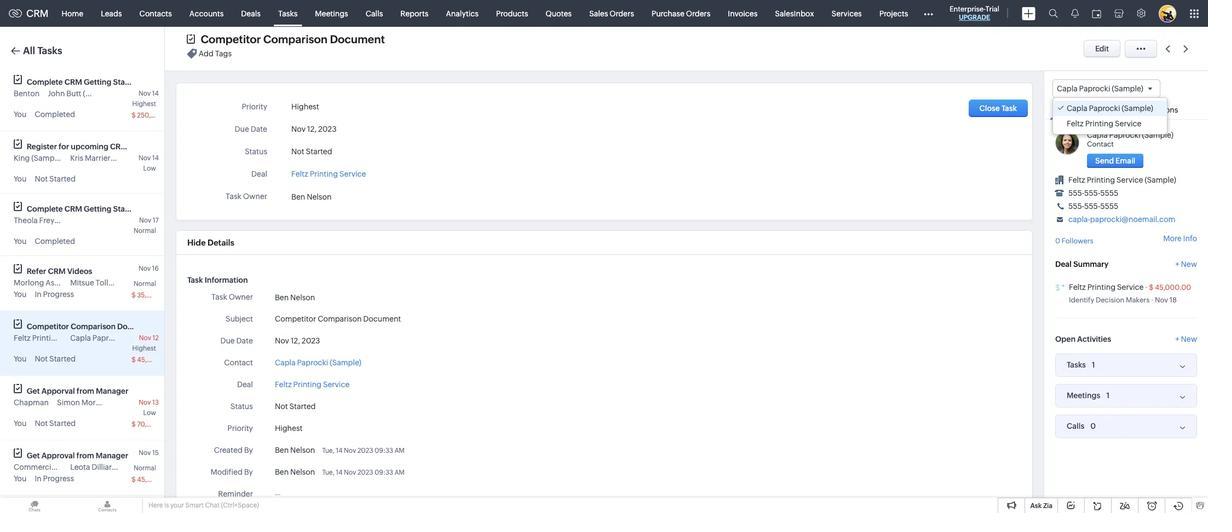 Task type: describe. For each thing, give the bounding box(es) containing it.
0 vertical spatial due
[[235, 125, 249, 134]]

45,000.00 for get approval from manager
[[137, 477, 171, 484]]

decision
[[1096, 296, 1125, 304]]

complete for complete crm getting started steps nov 17
[[27, 205, 63, 214]]

manager for get apporval from manager nov 13
[[96, 387, 128, 396]]

0 vertical spatial competitor comparison document
[[201, 33, 385, 45]]

1 vertical spatial nov 12, 2023
[[275, 337, 320, 346]]

get for get apporval from manager nov 13
[[27, 387, 40, 396]]

tasks inside tasks link
[[278, 9, 298, 18]]

tags
[[215, 49, 232, 58]]

salesinbox link
[[767, 0, 823, 27]]

not started for register for upcoming crm webinars
[[35, 175, 76, 184]]

in progress for associates
[[35, 290, 74, 299]]

14 inside complete crm getting started steps nov 14
[[152, 90, 159, 98]]

get approval from manager
[[27, 452, 128, 461]]

from for approval
[[76, 452, 94, 461]]

open
[[1056, 335, 1076, 344]]

tue, 14 nov 2023 09:33 am for created by
[[322, 448, 405, 455]]

2 15 from the top
[[152, 505, 159, 513]]

getting for complete crm getting started steps nov 14
[[84, 78, 111, 87]]

contacts
[[139, 9, 172, 18]]

1 vertical spatial priority
[[228, 425, 253, 433]]

salesinbox
[[775, 9, 814, 18]]

details
[[208, 238, 234, 248]]

invoices link
[[720, 0, 767, 27]]

09:33 for modified by
[[375, 470, 393, 477]]

feltz printing service (sample) link
[[1069, 176, 1177, 185]]

0 vertical spatial task owner
[[226, 192, 267, 201]]

deal for the bottom feltz printing service link
[[237, 381, 253, 390]]

modified
[[211, 468, 243, 477]]

create menu image
[[1022, 7, 1036, 20]]

nov inside complete crm getting started steps nov 14
[[139, 90, 151, 98]]

0 vertical spatial priority
[[242, 102, 267, 111]]

document inside competitor comparison document nov 12
[[117, 323, 156, 331]]

deal for the topmost feltz printing service link
[[251, 170, 267, 179]]

+ new link
[[1176, 260, 1198, 274]]

2 new from the top
[[1182, 335, 1198, 344]]

smart
[[185, 502, 204, 510]]

calendar image
[[1092, 9, 1102, 18]]

is
[[164, 502, 169, 510]]

services
[[832, 9, 862, 18]]

theola frey (sample) normal
[[14, 216, 156, 235]]

1 vertical spatial ·
[[1152, 296, 1154, 304]]

feltz inside feltz printing service · $ 45,000.00 identify decision makers · nov 18
[[1069, 283, 1086, 292]]

35,000.00
[[137, 292, 170, 300]]

get for get approval from manager
[[27, 452, 40, 461]]

signals image
[[1072, 9, 1079, 18]]

nov inside register for upcoming crm webinars nov 14
[[139, 155, 151, 162]]

created
[[214, 447, 243, 455]]

$ for leota dilliard (sample)
[[132, 477, 136, 484]]

competitor comparison document nov 12
[[27, 323, 159, 342]]

chats image
[[0, 499, 69, 514]]

getting for complete crm getting started steps nov 17
[[84, 205, 111, 214]]

1 vertical spatial task owner
[[211, 293, 253, 302]]

1 for tasks
[[1092, 361, 1096, 370]]

close task link
[[969, 100, 1028, 117]]

2 vertical spatial feltz printing service link
[[275, 380, 350, 391]]

leads
[[101, 9, 122, 18]]

(ctrl+space)
[[221, 502, 259, 510]]

contacts image
[[73, 499, 142, 514]]

followers
[[1062, 237, 1094, 246]]

low for simon morasca (sample)
[[143, 410, 156, 417]]

1 15 from the top
[[152, 450, 159, 457]]

purchase orders
[[652, 9, 711, 18]]

meetings link
[[306, 0, 357, 27]]

Other Modules field
[[917, 5, 941, 22]]

approval
[[42, 452, 75, 461]]

0 horizontal spatial ·
[[1146, 284, 1148, 292]]

chat
[[205, 502, 220, 510]]

videos
[[67, 267, 92, 276]]

$ for john butt (sample)
[[132, 112, 136, 119]]

0 horizontal spatial capla paprocki (sample) link
[[275, 358, 362, 369]]

nov inside feltz printing service · $ 45,000.00 identify decision makers · nov 18
[[1156, 296, 1169, 304]]

for
[[59, 142, 69, 151]]

hide details
[[187, 238, 234, 248]]

search image
[[1049, 9, 1058, 18]]

by for modified by
[[244, 468, 253, 477]]

2 horizontal spatial competitor
[[275, 315, 316, 324]]

chapman
[[14, 399, 49, 408]]

low for kris marrier (sample)
[[143, 165, 156, 173]]

3 you from the top
[[14, 237, 27, 246]]

progress for associates
[[43, 290, 74, 299]]

completed for complete crm getting started steps nov 14
[[35, 110, 75, 119]]

tue, 14 nov 2023 09:33 am for modified by
[[322, 470, 405, 477]]

1 vertical spatial tasks
[[37, 45, 62, 56]]

previous record image
[[1166, 45, 1171, 52]]

get apporval from manager nov 13
[[27, 387, 159, 407]]

normal inside theola frey (sample) normal
[[134, 227, 156, 235]]

paprocki inside capla paprocki (sample) contact
[[1110, 131, 1141, 140]]

you for benton
[[14, 110, 27, 119]]

zia
[[1044, 503, 1053, 511]]

frey
[[39, 216, 54, 225]]

search element
[[1043, 0, 1065, 27]]

task up details
[[226, 192, 242, 201]]

you for king (sample)
[[14, 175, 27, 184]]

1 + new from the top
[[1176, 260, 1198, 269]]

close task
[[980, 104, 1017, 113]]

webinars
[[129, 142, 164, 151]]

paprocki@noemail.com
[[1091, 215, 1176, 224]]

deal summary
[[1056, 260, 1109, 269]]

$ 45,000.00 for leota dilliard (sample)
[[132, 477, 171, 484]]

quotes
[[546, 9, 572, 18]]

0 horizontal spatial 12,
[[291, 337, 300, 346]]

0 vertical spatial nov 12, 2023
[[291, 125, 337, 134]]

services link
[[823, 0, 871, 27]]

0 vertical spatial owner
[[243, 192, 267, 201]]

deals link
[[232, 0, 270, 27]]

you for commercial press
[[14, 475, 27, 484]]

0 vertical spatial calls
[[366, 9, 383, 18]]

orders for purchase orders
[[686, 9, 711, 18]]

refer
[[27, 267, 46, 276]]

reports
[[401, 9, 429, 18]]

all tasks
[[23, 45, 62, 56]]

ask zia
[[1031, 503, 1053, 511]]

progress for press
[[43, 475, 74, 484]]

sales orders link
[[581, 0, 643, 27]]

by for created by
[[244, 447, 253, 455]]

king (sample)
[[14, 154, 63, 163]]

add tags
[[199, 49, 232, 58]]

register
[[27, 142, 57, 151]]

0 horizontal spatial contact
[[224, 359, 253, 368]]

1 vertical spatial due
[[220, 337, 235, 346]]

not started for get apporval from manager
[[35, 420, 76, 428]]

2 + new from the top
[[1176, 335, 1198, 344]]

accounts
[[189, 9, 224, 18]]

your
[[170, 502, 184, 510]]

mitsue tollner (sample)
[[70, 279, 153, 288]]

purchase orders link
[[643, 0, 720, 27]]

$ 45,000.00 for capla paprocki (sample)
[[132, 357, 171, 364]]

1 horizontal spatial meetings
[[1067, 392, 1101, 401]]

2 555-555-5555 from the top
[[1069, 202, 1119, 211]]

king
[[14, 154, 30, 163]]

+ inside "link"
[[1176, 260, 1180, 269]]

you for chapman
[[14, 420, 27, 428]]

ask
[[1031, 503, 1042, 511]]

morlong associates
[[14, 279, 84, 288]]

leads link
[[92, 0, 131, 27]]

1 nov 15 from the top
[[139, 450, 159, 457]]

upcoming
[[71, 142, 108, 151]]

normal for get approval from manager
[[134, 465, 156, 473]]

simon
[[57, 399, 80, 408]]

profile image
[[1159, 5, 1177, 22]]

not for competitor comparison document
[[35, 355, 48, 364]]

1 for meetings
[[1107, 392, 1110, 400]]

capla-paprocki@noemail.com link
[[1069, 215, 1176, 224]]

1 horizontal spatial capla paprocki (sample) link
[[1088, 131, 1174, 140]]

timeline
[[1083, 106, 1114, 115]]

created by
[[214, 447, 253, 455]]

1 555-555-5555 from the top
[[1069, 189, 1119, 198]]

1 vertical spatial feltz printing service link
[[1069, 283, 1144, 292]]

calls link
[[357, 0, 392, 27]]

products link
[[488, 0, 537, 27]]

quotes link
[[537, 0, 581, 27]]

0 vertical spatial due date
[[235, 125, 267, 134]]

$ inside feltz printing service · $ 45,000.00 identify decision makers · nov 18
[[1150, 284, 1154, 292]]

1 vertical spatial date
[[236, 337, 253, 346]]

crm inside register for upcoming crm webinars nov 14
[[110, 142, 128, 151]]

capla inside tree
[[1067, 104, 1088, 113]]

subject
[[226, 315, 253, 324]]

nov inside get apporval from manager nov 13
[[139, 399, 151, 407]]

signals element
[[1065, 0, 1086, 27]]

task down task information
[[211, 293, 227, 302]]

contacts link
[[131, 0, 181, 27]]

0 for 0 followers
[[1056, 237, 1061, 246]]

upgrade
[[959, 14, 991, 21]]

not for register for upcoming crm webinars
[[35, 175, 48, 184]]

nov 16
[[139, 265, 159, 273]]

12
[[153, 335, 159, 342]]

tollner
[[96, 279, 120, 288]]

here is your smart chat (ctrl+space)
[[148, 502, 259, 510]]

info link
[[1050, 98, 1075, 120]]

you for morlong associates
[[14, 290, 27, 299]]

complete for complete crm getting started steps nov 14
[[27, 78, 63, 87]]



Task type: locate. For each thing, give the bounding box(es) containing it.
register for upcoming crm webinars nov 14
[[27, 142, 164, 162]]

normal for refer crm videos
[[134, 281, 156, 288]]

1 vertical spatial in
[[35, 475, 42, 484]]

7 you from the top
[[14, 475, 27, 484]]

$ down leota dilliard (sample)
[[132, 477, 136, 484]]

apporval
[[42, 387, 75, 396]]

5555
[[1101, 189, 1119, 198], [1101, 202, 1119, 211]]

paprocki inside field
[[1080, 84, 1111, 93]]

5555 down the 'feltz printing service (sample)' link
[[1101, 189, 1119, 198]]

crm up kris marrier (sample)
[[110, 142, 128, 151]]

16
[[152, 265, 159, 273]]

reminder
[[218, 490, 253, 499]]

0 horizontal spatial tasks
[[37, 45, 62, 56]]

45,000.00
[[1155, 284, 1192, 292], [137, 357, 171, 364], [137, 477, 171, 484]]

capla-paprocki@noemail.com
[[1069, 215, 1176, 224]]

complete inside complete crm getting started steps nov 14
[[27, 78, 63, 87]]

manager up simon morasca (sample)
[[96, 387, 128, 396]]

accounts link
[[181, 0, 232, 27]]

0 vertical spatial status
[[245, 147, 267, 156]]

1 you from the top
[[14, 110, 27, 119]]

get up 'commercial' at the left bottom of the page
[[27, 452, 40, 461]]

1 vertical spatial getting
[[84, 205, 111, 214]]

complete up frey
[[27, 205, 63, 214]]

low up $ 70,000.00
[[143, 410, 156, 417]]

from up morasca
[[77, 387, 94, 396]]

refer crm videos
[[27, 267, 92, 276]]

0 vertical spatial steps
[[142, 78, 162, 87]]

2 tue, from the top
[[322, 470, 335, 477]]

you down 'commercial' at the left bottom of the page
[[14, 475, 27, 484]]

0 vertical spatial meetings
[[315, 9, 348, 18]]

5555 up capla-paprocki@noemail.com link
[[1101, 202, 1119, 211]]

1 $ 45,000.00 from the top
[[132, 357, 171, 364]]

15 left the is
[[152, 505, 159, 513]]

new
[[1182, 260, 1198, 269], [1182, 335, 1198, 344]]

projects
[[880, 9, 909, 18]]

crm inside complete crm getting started steps nov 17
[[65, 205, 82, 214]]

45,000.00 up here
[[137, 477, 171, 484]]

0 vertical spatial 5555
[[1101, 189, 1119, 198]]

you down king
[[14, 175, 27, 184]]

0 vertical spatial ·
[[1146, 284, 1148, 292]]

1 vertical spatial 45,000.00
[[137, 357, 171, 364]]

1 complete from the top
[[27, 78, 63, 87]]

completed down john
[[35, 110, 75, 119]]

1 tue, 14 nov 2023 09:33 am from the top
[[322, 448, 405, 455]]

manager up leota dilliard (sample)
[[96, 452, 128, 461]]

task right close
[[1002, 104, 1017, 113]]

complete crm getting started steps nov 14
[[27, 78, 162, 98]]

2 5555 from the top
[[1101, 202, 1119, 211]]

1 horizontal spatial info
[[1184, 235, 1198, 243]]

more info
[[1164, 235, 1198, 243]]

getting up the john butt (sample)
[[84, 78, 111, 87]]

1 vertical spatial progress
[[43, 475, 74, 484]]

0 vertical spatial low
[[143, 165, 156, 173]]

you for feltz printing service
[[14, 355, 27, 364]]

started inside complete crm getting started steps nov 14
[[113, 78, 140, 87]]

feltz printing service
[[1067, 120, 1142, 128], [291, 170, 366, 179], [14, 334, 88, 343], [275, 381, 350, 390]]

1 vertical spatial owner
[[229, 293, 253, 302]]

$ left 35,000.00
[[132, 292, 136, 300]]

not for get apporval from manager
[[35, 420, 48, 428]]

you down benton
[[14, 110, 27, 119]]

completed for complete crm getting started steps nov 17
[[35, 237, 75, 246]]

0 vertical spatial from
[[77, 387, 94, 396]]

15 down 70,000.00 at the bottom of page
[[152, 450, 159, 457]]

+ new down more info link
[[1176, 260, 1198, 269]]

info left timeline
[[1056, 106, 1070, 115]]

hide
[[187, 238, 206, 248]]

tasks down open activities
[[1067, 361, 1086, 370]]

steps up the 17
[[142, 205, 162, 214]]

get inside get apporval from manager nov 13
[[27, 387, 40, 396]]

1 vertical spatial status
[[231, 403, 253, 411]]

products
[[496, 9, 528, 18]]

makers
[[1126, 296, 1150, 304]]

2 getting from the top
[[84, 205, 111, 214]]

1 vertical spatial am
[[395, 470, 405, 477]]

task information
[[187, 276, 248, 285]]

orders right sales
[[610, 9, 634, 18]]

crm for complete crm getting started steps nov 14
[[65, 78, 82, 87]]

1
[[1092, 361, 1096, 370], [1107, 392, 1110, 400]]

john butt (sample)
[[48, 89, 115, 98]]

identify
[[1069, 296, 1095, 304]]

0 vertical spatial get
[[27, 387, 40, 396]]

steps for complete crm getting started steps nov 17
[[142, 205, 162, 214]]

you down morlong in the left of the page
[[14, 290, 27, 299]]

task inside close task link
[[1002, 104, 1017, 113]]

capla paprocki (sample) inside field
[[1057, 84, 1144, 93]]

0 vertical spatial in progress
[[35, 290, 74, 299]]

1 vertical spatial manager
[[96, 452, 128, 461]]

1 vertical spatial 1
[[1107, 392, 1110, 400]]

sales orders
[[590, 9, 634, 18]]

2 completed from the top
[[35, 237, 75, 246]]

service inside feltz printing service · $ 45,000.00 identify decision makers · nov 18
[[1118, 283, 1144, 292]]

0 vertical spatial date
[[251, 125, 267, 134]]

1 vertical spatial $ 45,000.00
[[132, 477, 171, 484]]

comparison inside competitor comparison document nov 12
[[71, 323, 116, 331]]

2 by from the top
[[244, 468, 253, 477]]

comparison
[[263, 33, 328, 45], [318, 315, 362, 324], [71, 323, 116, 331]]

2 get from the top
[[27, 452, 40, 461]]

tue, for created by
[[322, 448, 335, 455]]

task owner up details
[[226, 192, 267, 201]]

1 vertical spatial 555-555-5555
[[1069, 202, 1119, 211]]

normal up here
[[134, 465, 156, 473]]

john
[[48, 89, 65, 98]]

crm up the "associates"
[[48, 267, 66, 276]]

getting inside complete crm getting started steps nov 14
[[84, 78, 111, 87]]

1 vertical spatial due date
[[220, 337, 253, 346]]

not started for competitor comparison document
[[35, 355, 76, 364]]

$ 70,000.00
[[132, 421, 170, 429]]

0 vertical spatial normal
[[134, 227, 156, 235]]

open activities
[[1056, 335, 1112, 344]]

14 inside register for upcoming crm webinars nov 14
[[152, 155, 159, 162]]

0 vertical spatial progress
[[43, 290, 74, 299]]

45,000.00 up 18
[[1155, 284, 1192, 292]]

45,000.00 down '12'
[[137, 357, 171, 364]]

45,000.00 inside feltz printing service · $ 45,000.00 identify decision makers · nov 18
[[1155, 284, 1192, 292]]

am for modified by
[[395, 470, 405, 477]]

1 horizontal spatial 1
[[1107, 392, 1110, 400]]

orders
[[610, 9, 634, 18], [686, 9, 711, 18]]

steps inside complete crm getting started steps nov 17
[[142, 205, 162, 214]]

1 horizontal spatial 12,
[[307, 125, 317, 134]]

0 followers
[[1056, 237, 1094, 246]]

1 vertical spatial steps
[[142, 205, 162, 214]]

1 orders from the left
[[610, 9, 634, 18]]

0 vertical spatial 0
[[1056, 237, 1061, 246]]

1 vertical spatial from
[[76, 452, 94, 461]]

morasca
[[82, 399, 112, 408]]

task left information
[[187, 276, 203, 285]]

0 horizontal spatial orders
[[610, 9, 634, 18]]

create menu element
[[1016, 0, 1043, 27]]

0 for 0
[[1091, 422, 1096, 431]]

analytics
[[446, 9, 479, 18]]

competitor inside competitor comparison document nov 12
[[27, 323, 69, 331]]

(sample) inside the capla paprocki (sample) link
[[330, 359, 362, 368]]

09:33 for created by
[[375, 448, 393, 455]]

progress down press
[[43, 475, 74, 484]]

due date
[[235, 125, 267, 134], [220, 337, 253, 346]]

2 horizontal spatial tasks
[[1067, 361, 1086, 370]]

feltz printing service (sample)
[[1069, 176, 1177, 185]]

completed down frey
[[35, 237, 75, 246]]

status
[[245, 147, 267, 156], [231, 403, 253, 411]]

0 horizontal spatial info
[[1056, 106, 1070, 115]]

complete inside complete crm getting started steps nov 17
[[27, 205, 63, 214]]

info right more
[[1184, 235, 1198, 243]]

0 vertical spatial 1
[[1092, 361, 1096, 370]]

orders right purchase
[[686, 9, 711, 18]]

nov 15
[[139, 450, 159, 457], [139, 505, 159, 513]]

crm up theola frey (sample) normal
[[65, 205, 82, 214]]

due
[[235, 125, 249, 134], [220, 337, 235, 346]]

in progress down commercial press
[[35, 475, 74, 484]]

6 you from the top
[[14, 420, 27, 428]]

$ for capla paprocki (sample)
[[132, 357, 136, 364]]

am
[[395, 448, 405, 455], [395, 470, 405, 477]]

2 vertical spatial normal
[[134, 465, 156, 473]]

by right "created"
[[244, 447, 253, 455]]

trial
[[986, 5, 1000, 13]]

·
[[1146, 284, 1148, 292], [1152, 296, 1154, 304]]

1 vertical spatial in progress
[[35, 475, 74, 484]]

from inside get apporval from manager nov 13
[[77, 387, 94, 396]]

2 in progress from the top
[[35, 475, 74, 484]]

1 vertical spatial nov 15
[[139, 505, 159, 513]]

1 in from the top
[[35, 290, 42, 299]]

1 from from the top
[[77, 387, 94, 396]]

by right modified
[[244, 468, 253, 477]]

1 getting from the top
[[84, 78, 111, 87]]

tasks right deals
[[278, 9, 298, 18]]

marrier
[[85, 154, 111, 163]]

deal
[[251, 170, 267, 179], [1056, 260, 1072, 269], [237, 381, 253, 390]]

0 horizontal spatial calls
[[366, 9, 383, 18]]

1 vertical spatial 5555
[[1101, 202, 1119, 211]]

$ 250,000.00
[[132, 112, 174, 119]]

date
[[251, 125, 267, 134], [236, 337, 253, 346]]

0 vertical spatial getting
[[84, 78, 111, 87]]

0 vertical spatial feltz printing service link
[[291, 167, 366, 179]]

5 you from the top
[[14, 355, 27, 364]]

0 vertical spatial 12,
[[307, 125, 317, 134]]

am for created by
[[395, 448, 405, 455]]

$ 35,000.00
[[132, 292, 170, 300]]

crm for complete crm getting started steps nov 17
[[65, 205, 82, 214]]

0 vertical spatial $ 45,000.00
[[132, 357, 171, 364]]

nov inside competitor comparison document nov 12
[[139, 335, 151, 342]]

theola
[[14, 216, 38, 225]]

$ up makers
[[1150, 284, 1154, 292]]

2 low from the top
[[143, 410, 156, 417]]

normal down the 17
[[134, 227, 156, 235]]

edit
[[1096, 44, 1109, 53]]

$ left 70,000.00 at the bottom of page
[[132, 421, 136, 429]]

hide details link
[[187, 238, 234, 248]]

in progress for press
[[35, 475, 74, 484]]

crm up butt
[[65, 78, 82, 87]]

2 vertical spatial 45,000.00
[[137, 477, 171, 484]]

crm inside complete crm getting started steps nov 14
[[65, 78, 82, 87]]

crm link
[[9, 8, 49, 19]]

meetings inside 'meetings' link
[[315, 9, 348, 18]]

low down webinars
[[143, 165, 156, 173]]

task owner down information
[[211, 293, 253, 302]]

competitor comparison document
[[201, 33, 385, 45], [275, 315, 401, 324]]

you down chapman
[[14, 420, 27, 428]]

from for apporval
[[77, 387, 94, 396]]

crm left home 'link'
[[26, 8, 49, 19]]

capla inside capla paprocki (sample) contact
[[1088, 131, 1108, 140]]

normal up $ 35,000.00 at the left bottom
[[134, 281, 156, 288]]

capla inside field
[[1057, 84, 1078, 93]]

get up chapman
[[27, 387, 40, 396]]

nov 15 left the is
[[139, 505, 159, 513]]

· up makers
[[1146, 284, 1148, 292]]

2 normal from the top
[[134, 281, 156, 288]]

analytics link
[[437, 0, 488, 27]]

ben
[[291, 193, 305, 202], [275, 294, 289, 302], [275, 447, 289, 455], [275, 468, 289, 477]]

1 horizontal spatial competitor
[[201, 33, 261, 45]]

in down 'commercial' at the left bottom of the page
[[35, 475, 42, 484]]

0 vertical spatial 15
[[152, 450, 159, 457]]

edit button
[[1084, 40, 1121, 58]]

1 tue, from the top
[[322, 448, 335, 455]]

1 vertical spatial 12,
[[291, 337, 300, 346]]

2 $ 45,000.00 from the top
[[132, 477, 171, 484]]

leota dilliard (sample)
[[70, 464, 150, 472]]

1 horizontal spatial tasks
[[278, 9, 298, 18]]

printing inside feltz printing service · $ 45,000.00 identify decision makers · nov 18
[[1088, 283, 1116, 292]]

tasks
[[278, 9, 298, 18], [37, 45, 62, 56], [1067, 361, 1086, 370]]

1 vertical spatial new
[[1182, 335, 1198, 344]]

0
[[1056, 237, 1061, 246], [1091, 422, 1096, 431]]

2 from from the top
[[76, 452, 94, 461]]

orders for sales orders
[[610, 9, 634, 18]]

1 horizontal spatial contact
[[1088, 140, 1114, 149]]

0 vertical spatial tasks
[[278, 9, 298, 18]]

tue, for modified by
[[322, 470, 335, 477]]

1 vertical spatial 09:33
[[375, 470, 393, 477]]

1 vertical spatial calls
[[1067, 422, 1085, 431]]

1 vertical spatial +
[[1176, 335, 1180, 344]]

1 vertical spatial + new
[[1176, 335, 1198, 344]]

None button
[[1088, 154, 1144, 168]]

13
[[152, 399, 159, 407]]

0 horizontal spatial 1
[[1092, 361, 1096, 370]]

0 vertical spatial in
[[35, 290, 42, 299]]

4 you from the top
[[14, 290, 27, 299]]

1 vertical spatial low
[[143, 410, 156, 417]]

0 horizontal spatial 0
[[1056, 237, 1061, 246]]

2 you from the top
[[14, 175, 27, 184]]

0 vertical spatial nov 15
[[139, 450, 159, 457]]

45,000.00 for competitor comparison document
[[137, 357, 171, 364]]

manager for get approval from manager
[[96, 452, 128, 461]]

nov 15 down $ 70,000.00
[[139, 450, 159, 457]]

0 vertical spatial complete
[[27, 78, 63, 87]]

1 low from the top
[[143, 165, 156, 173]]

1 vertical spatial info
[[1184, 235, 1198, 243]]

progress down the "associates"
[[43, 290, 74, 299]]

2 orders from the left
[[686, 9, 711, 18]]

1 steps from the top
[[142, 78, 162, 87]]

manager inside get apporval from manager nov 13
[[96, 387, 128, 396]]

1 vertical spatial capla paprocki (sample) link
[[275, 358, 362, 369]]

1 09:33 from the top
[[375, 448, 393, 455]]

2 tue, 14 nov 2023 09:33 am from the top
[[322, 470, 405, 477]]

add
[[199, 49, 214, 58]]

owner
[[243, 192, 267, 201], [229, 293, 253, 302]]

getting up theola frey (sample) normal
[[84, 205, 111, 214]]

steps inside complete crm getting started steps nov 14
[[142, 78, 162, 87]]

(sample) inside capla paprocki (sample) field
[[1112, 84, 1144, 93]]

butt
[[66, 89, 81, 98]]

2 progress from the top
[[43, 475, 74, 484]]

2 complete from the top
[[27, 205, 63, 214]]

1 vertical spatial contact
[[224, 359, 253, 368]]

· right makers
[[1152, 296, 1154, 304]]

0 vertical spatial +
[[1176, 260, 1180, 269]]

started inside complete crm getting started steps nov 17
[[113, 205, 140, 214]]

timeline link
[[1078, 98, 1119, 120]]

tree containing capla paprocki (sample)
[[1054, 98, 1168, 134]]

more info link
[[1164, 235, 1198, 243]]

in for morlong
[[35, 290, 42, 299]]

contact
[[1088, 140, 1114, 149], [224, 359, 253, 368]]

2 + from the top
[[1176, 335, 1180, 344]]

17
[[153, 217, 159, 225]]

steps up "$ 250,000.00"
[[142, 78, 162, 87]]

1 + from the top
[[1176, 260, 1180, 269]]

tree
[[1054, 98, 1168, 134]]

1 5555 from the top
[[1101, 189, 1119, 198]]

contact inside capla paprocki (sample) contact
[[1088, 140, 1114, 149]]

2 steps from the top
[[142, 205, 162, 214]]

in progress down morlong associates
[[35, 290, 74, 299]]

in down morlong in the left of the page
[[35, 290, 42, 299]]

2 am from the top
[[395, 470, 405, 477]]

press
[[59, 464, 78, 472]]

2 vertical spatial deal
[[237, 381, 253, 390]]

1 horizontal spatial ·
[[1152, 296, 1154, 304]]

tasks right all
[[37, 45, 62, 56]]

contact down subject
[[224, 359, 253, 368]]

1 normal from the top
[[134, 227, 156, 235]]

purchase
[[652, 9, 685, 18]]

$ for simon morasca (sample)
[[132, 421, 136, 429]]

you up chapman
[[14, 355, 27, 364]]

info inside info link
[[1056, 106, 1070, 115]]

0 vertical spatial completed
[[35, 110, 75, 119]]

tue, 14 nov 2023 09:33 am
[[322, 448, 405, 455], [322, 470, 405, 477]]

2 in from the top
[[35, 475, 42, 484]]

0 vertical spatial by
[[244, 447, 253, 455]]

$ left 250,000.00
[[132, 112, 136, 119]]

0 vertical spatial contact
[[1088, 140, 1114, 149]]

$ down competitor comparison document nov 12
[[132, 357, 136, 364]]

Capla Paprocki (Sample) field
[[1053, 79, 1161, 98]]

0 vertical spatial 45,000.00
[[1155, 284, 1192, 292]]

steps for complete crm getting started steps nov 14
[[142, 78, 162, 87]]

capla-
[[1069, 215, 1091, 224]]

task owner
[[226, 192, 267, 201], [211, 293, 253, 302]]

2 nov 15 from the top
[[139, 505, 159, 513]]

1 vertical spatial get
[[27, 452, 40, 461]]

benton
[[14, 89, 40, 98]]

not started
[[291, 147, 332, 156], [35, 175, 76, 184], [35, 355, 76, 364], [275, 403, 316, 411], [35, 420, 76, 428]]

1 completed from the top
[[35, 110, 75, 119]]

contact down timeline
[[1088, 140, 1114, 149]]

getting
[[84, 78, 111, 87], [84, 205, 111, 214]]

profile element
[[1153, 0, 1183, 27]]

getting inside complete crm getting started steps nov 17
[[84, 205, 111, 214]]

2 vertical spatial tasks
[[1067, 361, 1086, 370]]

$ 45,000.00 down '12'
[[132, 357, 171, 364]]

$ for mitsue tollner (sample)
[[132, 292, 136, 300]]

$ 45,000.00 up here
[[132, 477, 171, 484]]

1 progress from the top
[[43, 290, 74, 299]]

(sample) inside capla paprocki (sample) contact
[[1142, 131, 1174, 140]]

complete
[[27, 78, 63, 87], [27, 205, 63, 214]]

kris
[[70, 154, 83, 163]]

nov 12, 2023
[[291, 125, 337, 134], [275, 337, 320, 346]]

+ down more info
[[1176, 260, 1180, 269]]

1 horizontal spatial 0
[[1091, 422, 1096, 431]]

1 by from the top
[[244, 447, 253, 455]]

(sample) inside theola frey (sample) normal
[[56, 216, 88, 225]]

meetings
[[315, 9, 348, 18], [1067, 392, 1101, 401]]

you down theola in the left of the page
[[14, 237, 27, 246]]

1 vertical spatial by
[[244, 468, 253, 477]]

0 vertical spatial new
[[1182, 260, 1198, 269]]

3 normal from the top
[[134, 465, 156, 473]]

1 vertical spatial deal
[[1056, 260, 1072, 269]]

mitsue
[[70, 279, 94, 288]]

1 vertical spatial competitor comparison document
[[275, 315, 401, 324]]

next record image
[[1184, 45, 1191, 52]]

deals
[[241, 9, 261, 18]]

new inside + new "link"
[[1182, 260, 1198, 269]]

+ down 18
[[1176, 335, 1180, 344]]

1 in progress from the top
[[35, 290, 74, 299]]

+ new down 18
[[1176, 335, 1198, 344]]

complete up john
[[27, 78, 63, 87]]

0 vertical spatial 555-555-5555
[[1069, 189, 1119, 198]]

from up leota
[[76, 452, 94, 461]]

1 vertical spatial tue,
[[322, 470, 335, 477]]

1 am from the top
[[395, 448, 405, 455]]

conversations
[[1127, 106, 1179, 115]]

2 09:33 from the top
[[375, 470, 393, 477]]

in
[[35, 290, 42, 299], [35, 475, 42, 484]]

nov inside complete crm getting started steps nov 17
[[139, 217, 151, 225]]

crm for refer crm videos
[[48, 267, 66, 276]]

0 vertical spatial + new
[[1176, 260, 1198, 269]]

1 get from the top
[[27, 387, 40, 396]]

modified by
[[211, 468, 253, 477]]

1 new from the top
[[1182, 260, 1198, 269]]

0 horizontal spatial meetings
[[315, 9, 348, 18]]

in for commercial
[[35, 475, 42, 484]]

0 vertical spatial tue,
[[322, 448, 335, 455]]



Task type: vqa. For each thing, say whether or not it's contained in the screenshot.


